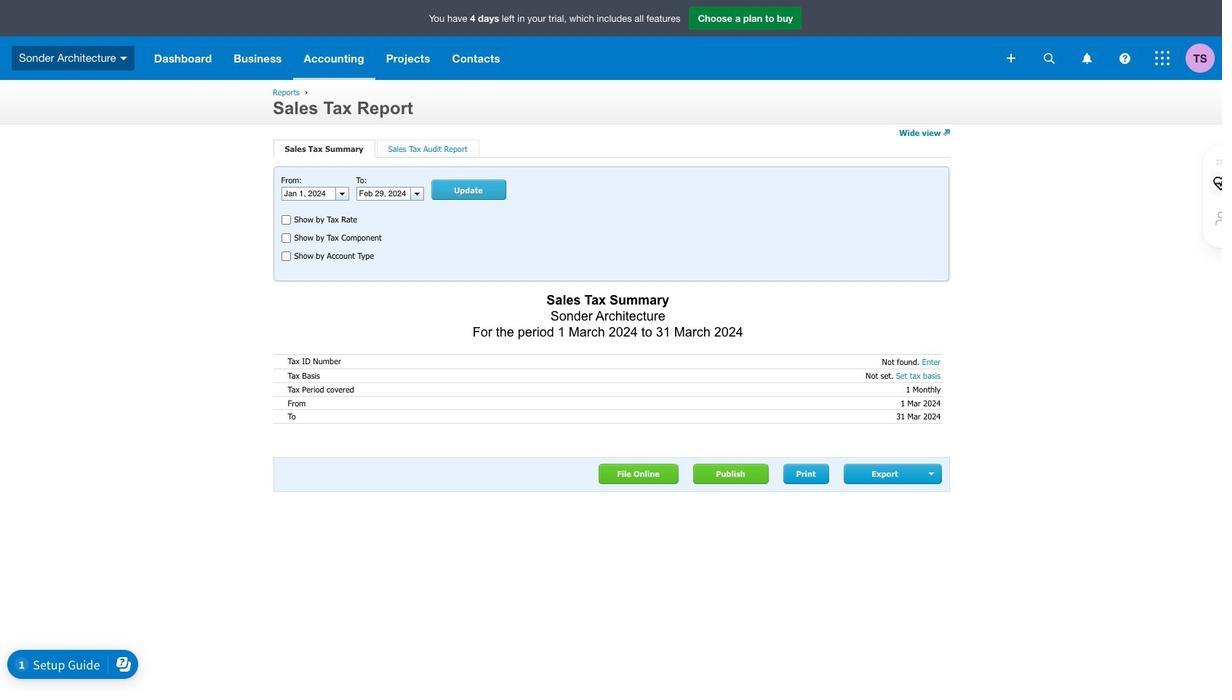 Task type: vqa. For each thing, say whether or not it's contained in the screenshot.
banner at the top of page
yes



Task type: locate. For each thing, give the bounding box(es) containing it.
banner
[[0, 0, 1222, 80]]

None text field
[[282, 188, 335, 200]]

None checkbox
[[281, 234, 291, 243], [281, 252, 291, 261], [281, 234, 291, 243], [281, 252, 291, 261]]

None text field
[[357, 188, 410, 200]]

svg image
[[1044, 53, 1055, 64], [120, 57, 127, 60]]

0 horizontal spatial svg image
[[120, 57, 127, 60]]

svg image
[[1155, 51, 1170, 65], [1082, 53, 1092, 64], [1119, 53, 1130, 64], [1007, 54, 1016, 63]]

None checkbox
[[281, 215, 291, 225]]



Task type: describe. For each thing, give the bounding box(es) containing it.
1 horizontal spatial svg image
[[1044, 53, 1055, 64]]

export options... image
[[929, 473, 936, 476]]



